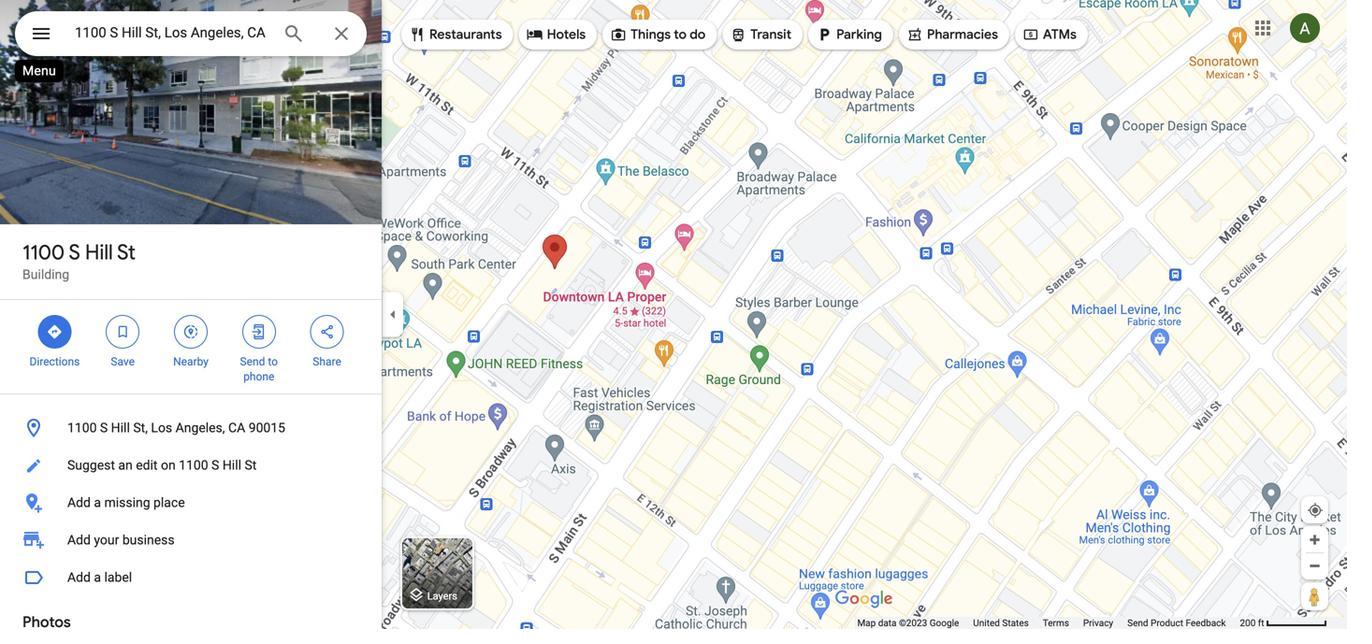 Task type: describe. For each thing, give the bounding box(es) containing it.
edit
[[136, 458, 158, 473]]


[[907, 24, 923, 45]]

save
[[111, 356, 135, 369]]

send for send to phone
[[240, 356, 265, 369]]


[[114, 322, 131, 342]]

google
[[930, 618, 959, 629]]

to inside send to phone
[[268, 356, 278, 369]]

add for add a label
[[67, 570, 91, 586]]

united states
[[973, 618, 1029, 629]]

 hotels
[[526, 24, 586, 45]]


[[1023, 24, 1039, 45]]

add a missing place
[[67, 495, 185, 511]]

show your location image
[[1307, 502, 1324, 519]]


[[610, 24, 627, 45]]

directions
[[29, 356, 80, 369]]

hill for st,
[[111, 421, 130, 436]]

phone
[[243, 370, 274, 384]]

add for add a missing place
[[67, 495, 91, 511]]

suggest
[[67, 458, 115, 473]]

states
[[1002, 618, 1029, 629]]

things
[[631, 26, 671, 43]]

s for st
[[69, 240, 80, 266]]

hill inside button
[[222, 458, 241, 473]]

1100 S Hill St, Los Angeles, CA 90015 field
[[15, 11, 367, 56]]

200 ft
[[1240, 618, 1264, 629]]

footer inside the google maps element
[[857, 617, 1240, 630]]

building
[[22, 267, 69, 283]]

 button
[[15, 11, 67, 60]]

label
[[104, 570, 132, 586]]

1100 s hill st main content
[[0, 0, 382, 630]]

privacy button
[[1083, 617, 1113, 630]]

send product feedback button
[[1128, 617, 1226, 630]]

suggest an edit on 1100 s hill st button
[[0, 447, 382, 485]]

200 ft button
[[1240, 618, 1328, 629]]

restaurants
[[429, 26, 502, 43]]

map
[[857, 618, 876, 629]]

suggest an edit on 1100 s hill st
[[67, 458, 257, 473]]

1100 s hill st, los angeles, ca 90015 button
[[0, 410, 382, 447]]

zoom out image
[[1308, 559, 1322, 574]]

collapse side panel image
[[383, 305, 403, 325]]

ca
[[228, 421, 245, 436]]

add a missing place button
[[0, 485, 382, 522]]

 atms
[[1023, 24, 1077, 45]]

©2023
[[899, 618, 927, 629]]

your
[[94, 533, 119, 548]]

 search field
[[15, 11, 367, 60]]

a for missing
[[94, 495, 101, 511]]

add your business
[[67, 533, 175, 548]]



Task type: locate. For each thing, give the bounding box(es) containing it.
s
[[69, 240, 80, 266], [100, 421, 108, 436], [211, 458, 219, 473]]


[[730, 24, 747, 45]]

0 vertical spatial 1100
[[22, 240, 65, 266]]

1 vertical spatial a
[[94, 570, 101, 586]]

1100 for st
[[22, 240, 65, 266]]


[[46, 322, 63, 342]]

an
[[118, 458, 133, 473]]

a inside button
[[94, 495, 101, 511]]

pharmacies
[[927, 26, 998, 43]]

send inside send to phone
[[240, 356, 265, 369]]

1 horizontal spatial send
[[1128, 618, 1148, 629]]

united states button
[[973, 617, 1029, 630]]

business
[[122, 533, 175, 548]]

add
[[67, 495, 91, 511], [67, 533, 91, 548], [67, 570, 91, 586]]

1 add from the top
[[67, 495, 91, 511]]

terms button
[[1043, 617, 1069, 630]]

to up phone
[[268, 356, 278, 369]]

do
[[690, 26, 706, 43]]

1 vertical spatial st
[[245, 458, 257, 473]]

1 vertical spatial to
[[268, 356, 278, 369]]

0 vertical spatial s
[[69, 240, 80, 266]]

feedback
[[1186, 618, 1226, 629]]

0 vertical spatial add
[[67, 495, 91, 511]]

google account: angela cha  
(angela.cha@adept.ai) image
[[1290, 13, 1320, 43]]

add left label
[[67, 570, 91, 586]]

1100 up building
[[22, 240, 65, 266]]

st down ca
[[245, 458, 257, 473]]

2 a from the top
[[94, 570, 101, 586]]

1 vertical spatial hill
[[111, 421, 130, 436]]

missing
[[104, 495, 150, 511]]

terms
[[1043, 618, 1069, 629]]

add for add your business
[[67, 533, 91, 548]]

1100 for st,
[[67, 421, 97, 436]]

s inside 1100 s hill st building
[[69, 240, 80, 266]]


[[30, 20, 52, 47]]

0 vertical spatial hill
[[85, 240, 113, 266]]

0 horizontal spatial to
[[268, 356, 278, 369]]

to inside  things to do
[[674, 26, 687, 43]]

1100 inside button
[[179, 458, 208, 473]]

1 vertical spatial add
[[67, 533, 91, 548]]

2 vertical spatial hill
[[222, 458, 241, 473]]

2 vertical spatial s
[[211, 458, 219, 473]]

s inside button
[[211, 458, 219, 473]]

product
[[1151, 618, 1183, 629]]

add a label
[[67, 570, 132, 586]]

a
[[94, 495, 101, 511], [94, 570, 101, 586]]

200
[[1240, 618, 1256, 629]]

data
[[878, 618, 897, 629]]

90015
[[249, 421, 285, 436]]

add inside button
[[67, 495, 91, 511]]

0 horizontal spatial s
[[69, 240, 80, 266]]

1100 up suggest on the bottom of page
[[67, 421, 97, 436]]

hill
[[85, 240, 113, 266], [111, 421, 130, 436], [222, 458, 241, 473]]

nearby
[[173, 356, 209, 369]]

 pharmacies
[[907, 24, 998, 45]]


[[319, 322, 335, 342]]

1100 inside 1100 s hill st building
[[22, 240, 65, 266]]

2 vertical spatial add
[[67, 570, 91, 586]]

s down angeles,
[[211, 458, 219, 473]]

2 horizontal spatial s
[[211, 458, 219, 473]]

send for send product feedback
[[1128, 618, 1148, 629]]

footer containing map data ©2023 google
[[857, 617, 1240, 630]]


[[526, 24, 543, 45]]

st inside 1100 s hill st building
[[117, 240, 136, 266]]

hill inside 1100 s hill st building
[[85, 240, 113, 266]]

atms
[[1043, 26, 1077, 43]]

 things to do
[[610, 24, 706, 45]]

hill for st
[[85, 240, 113, 266]]

0 horizontal spatial 1100
[[22, 240, 65, 266]]

footer
[[857, 617, 1240, 630]]

send inside button
[[1128, 618, 1148, 629]]


[[251, 322, 267, 342]]

hotels
[[547, 26, 586, 43]]

add inside button
[[67, 570, 91, 586]]

s for st,
[[100, 421, 108, 436]]

show street view coverage image
[[1301, 583, 1329, 611]]

1100 right on
[[179, 458, 208, 473]]

0 vertical spatial send
[[240, 356, 265, 369]]

1 horizontal spatial st
[[245, 458, 257, 473]]

a for label
[[94, 570, 101, 586]]

united
[[973, 618, 1000, 629]]

to left the do at the right of the page
[[674, 26, 687, 43]]

add a label button
[[0, 559, 382, 597]]

share
[[313, 356, 341, 369]]

actions for 1100 s hill st region
[[0, 300, 382, 394]]

2 add from the top
[[67, 533, 91, 548]]

add left your
[[67, 533, 91, 548]]

1 horizontal spatial s
[[100, 421, 108, 436]]

1 horizontal spatial to
[[674, 26, 687, 43]]

none field inside "1100 s hill st, los angeles, ca 90015" field
[[75, 22, 268, 44]]


[[182, 322, 199, 342]]

to
[[674, 26, 687, 43], [268, 356, 278, 369]]

0 vertical spatial to
[[674, 26, 687, 43]]

send product feedback
[[1128, 618, 1226, 629]]

0 vertical spatial a
[[94, 495, 101, 511]]

1100 s hill st building
[[22, 240, 136, 283]]

1100 s hill st, los angeles, ca 90015
[[67, 421, 285, 436]]

s left st,
[[100, 421, 108, 436]]

 restaurants
[[409, 24, 502, 45]]

2 horizontal spatial 1100
[[179, 458, 208, 473]]

place
[[153, 495, 185, 511]]

zoom in image
[[1308, 533, 1322, 547]]

angeles,
[[176, 421, 225, 436]]

1 vertical spatial 1100
[[67, 421, 97, 436]]

send left product
[[1128, 618, 1148, 629]]

1 horizontal spatial 1100
[[67, 421, 97, 436]]

3 add from the top
[[67, 570, 91, 586]]

None field
[[75, 22, 268, 44]]

1 vertical spatial s
[[100, 421, 108, 436]]

add down suggest on the bottom of page
[[67, 495, 91, 511]]

1 vertical spatial send
[[1128, 618, 1148, 629]]

ft
[[1258, 618, 1264, 629]]

layers
[[427, 591, 457, 602]]

google maps element
[[0, 0, 1347, 630]]

0 horizontal spatial st
[[117, 240, 136, 266]]

 transit
[[730, 24, 792, 45]]

1 a from the top
[[94, 495, 101, 511]]

map data ©2023 google
[[857, 618, 959, 629]]

add your business link
[[0, 522, 382, 559]]

a left label
[[94, 570, 101, 586]]

a inside button
[[94, 570, 101, 586]]

send
[[240, 356, 265, 369], [1128, 618, 1148, 629]]

send to phone
[[240, 356, 278, 384]]

send up phone
[[240, 356, 265, 369]]

transit
[[751, 26, 792, 43]]

1100
[[22, 240, 65, 266], [67, 421, 97, 436], [179, 458, 208, 473]]

0 horizontal spatial send
[[240, 356, 265, 369]]

0 vertical spatial st
[[117, 240, 136, 266]]

parking
[[836, 26, 882, 43]]

st,
[[133, 421, 148, 436]]

 parking
[[816, 24, 882, 45]]

st inside suggest an edit on 1100 s hill st button
[[245, 458, 257, 473]]


[[816, 24, 833, 45]]

st
[[117, 240, 136, 266], [245, 458, 257, 473]]

1100 inside button
[[67, 421, 97, 436]]

on
[[161, 458, 176, 473]]

los
[[151, 421, 172, 436]]

st up 
[[117, 240, 136, 266]]

s inside button
[[100, 421, 108, 436]]

hill inside button
[[111, 421, 130, 436]]


[[409, 24, 426, 45]]

a left missing
[[94, 495, 101, 511]]

privacy
[[1083, 618, 1113, 629]]

s up building
[[69, 240, 80, 266]]

2 vertical spatial 1100
[[179, 458, 208, 473]]



Task type: vqa. For each thing, say whether or not it's contained in the screenshot.

yes



